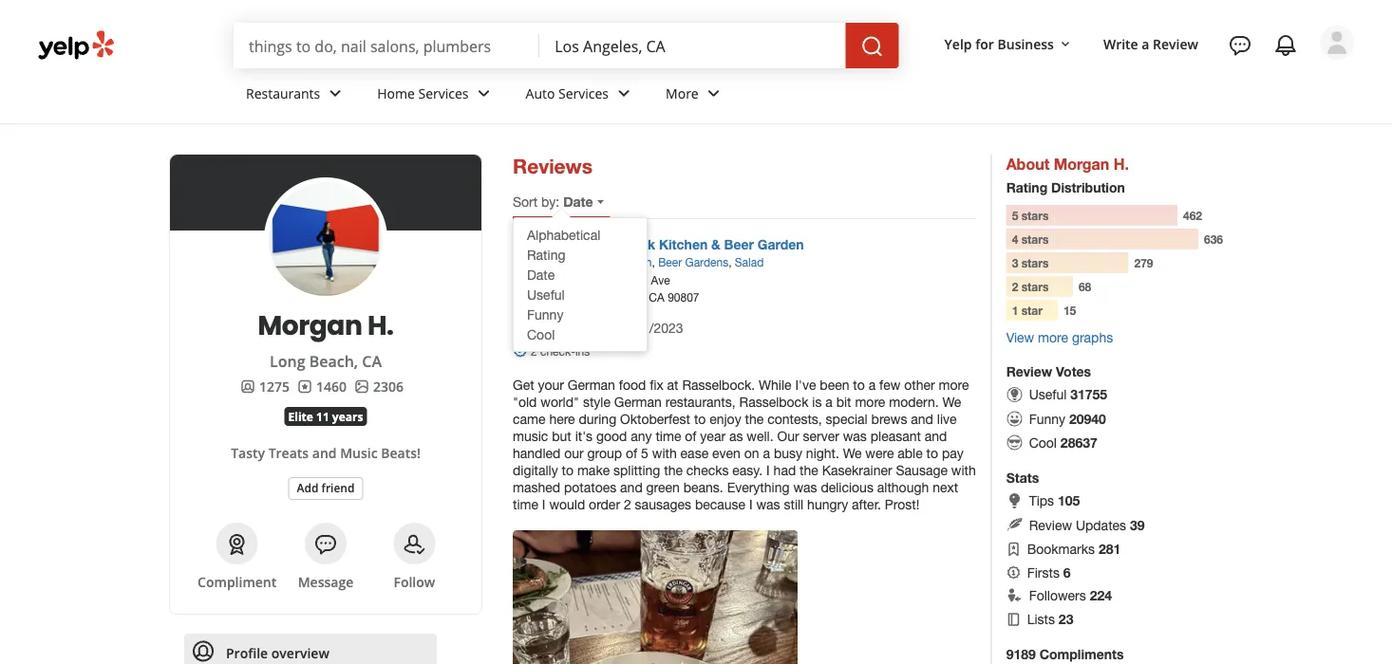 Task type: vqa. For each thing, say whether or not it's contained in the screenshot.
Visited
no



Task type: locate. For each thing, give the bounding box(es) containing it.
stars right 4
[[1021, 233, 1049, 246]]

friends element
[[240, 377, 290, 396]]

date
[[563, 194, 593, 210], [527, 267, 555, 282]]

24 chevron down v2 image inside the home services link
[[472, 82, 495, 105]]

1 horizontal spatial ca
[[649, 291, 664, 304]]

a right write
[[1142, 35, 1149, 53]]

1 vertical spatial rasselbock
[[739, 395, 808, 410]]

2 horizontal spatial 24 chevron down v2 image
[[702, 82, 725, 105]]

3 stars from the top
[[1021, 256, 1049, 270]]

68
[[1079, 280, 1091, 293]]

had
[[774, 463, 796, 479]]

1 horizontal spatial beer
[[724, 237, 754, 253]]

and left music
[[312, 444, 337, 462]]

1 vertical spatial more
[[939, 377, 969, 393]]

alphabetical link
[[514, 225, 647, 245]]

0 vertical spatial we
[[942, 395, 961, 410]]

with left ease
[[652, 446, 677, 461]]

1 horizontal spatial services
[[558, 84, 609, 102]]

0 horizontal spatial 24 chevron down v2 image
[[472, 82, 495, 105]]

5 stars
[[1012, 209, 1049, 222]]

0 horizontal spatial 5
[[641, 446, 648, 461]]

0 vertical spatial was
[[843, 429, 867, 444]]

review down view
[[1006, 364, 1052, 380]]

rasselbock inside rasselbock kitchen & beer garden german , beer gardens , salad 4020 atlantic ave long beach, ca 90807
[[581, 237, 655, 253]]

0 vertical spatial beer
[[724, 237, 754, 253]]

stars up star
[[1021, 280, 1049, 293]]

0 horizontal spatial beer
[[658, 255, 682, 269]]

0 horizontal spatial ,
[[652, 255, 655, 269]]

was up still
[[793, 480, 817, 496]]

distribution
[[1051, 180, 1125, 196]]

1 vertical spatial beer
[[658, 255, 682, 269]]

2 horizontal spatial more
[[1038, 330, 1068, 346]]

contests,
[[767, 412, 822, 427]]

1 vertical spatial 2
[[531, 345, 537, 358]]

0 vertical spatial time
[[656, 429, 681, 444]]

would
[[549, 497, 585, 513]]

german up style
[[568, 377, 615, 393]]

long down 4020
[[581, 291, 607, 304]]

24 chevron down v2 image right auto services
[[612, 82, 635, 105]]

tasty
[[231, 444, 265, 462]]

3 stars
[[1012, 256, 1049, 270]]

2 left "check-"
[[531, 345, 537, 358]]

german
[[611, 255, 652, 269], [568, 377, 615, 393], [614, 395, 662, 410]]

5 up 4
[[1012, 209, 1018, 222]]

11
[[316, 409, 329, 424]]

message
[[298, 573, 354, 591]]

long inside morgan h. long beach, ca
[[270, 351, 305, 372]]

more right other
[[939, 377, 969, 393]]

24 chevron down v2 image right more
[[702, 82, 725, 105]]

restaurants,
[[665, 395, 736, 410]]

, left salad
[[728, 255, 732, 269]]

2
[[1012, 280, 1018, 293], [531, 345, 537, 358], [624, 497, 631, 513]]

1 24 chevron down v2 image from the left
[[472, 82, 495, 105]]

time down the oktoberfest on the bottom of page
[[656, 429, 681, 444]]

time down mashed
[[513, 497, 538, 513]]

compliment
[[198, 573, 277, 591]]

2 horizontal spatial was
[[843, 429, 867, 444]]

other
[[904, 377, 935, 393]]

bookmarks 281
[[1027, 542, 1121, 557]]

services
[[418, 84, 469, 102], [558, 84, 609, 102]]

cool 28637
[[1029, 435, 1097, 451]]

5 down the any on the bottom left of page
[[641, 446, 648, 461]]

during
[[579, 412, 616, 427]]

Find text field
[[249, 35, 524, 56]]

1 horizontal spatial date
[[563, 194, 593, 210]]

rating distribution
[[1006, 180, 1125, 196]]

1 none field from the left
[[249, 35, 524, 56]]

more up brews
[[855, 395, 885, 410]]

1 horizontal spatial useful
[[1029, 387, 1067, 403]]

2 vertical spatial more
[[855, 395, 885, 410]]

garden
[[758, 237, 804, 253]]

&
[[711, 237, 720, 253]]

0 horizontal spatial date
[[527, 267, 555, 282]]

i down everything
[[749, 497, 753, 513]]

5
[[1012, 209, 1018, 222], [641, 446, 648, 461]]

0 horizontal spatial with
[[652, 446, 677, 461]]

1 horizontal spatial rasselbock
[[739, 395, 808, 410]]

funny up cool 28637
[[1029, 411, 1065, 427]]

0 horizontal spatial rating
[[527, 247, 565, 263]]

alphabetical rating date useful funny cool
[[527, 227, 600, 342]]

but
[[552, 429, 571, 444]]

german down the food
[[614, 395, 662, 410]]

24 chevron down v2 image inside more link
[[702, 82, 725, 105]]

cool link
[[514, 325, 647, 345]]

morgan up 16 review v2 image
[[258, 307, 362, 344]]

0 horizontal spatial 2
[[531, 345, 537, 358]]

h. up distribution
[[1114, 155, 1129, 173]]

was down everything
[[756, 497, 780, 513]]

rating inside alphabetical rating date useful funny cool
[[527, 247, 565, 263]]

our
[[777, 429, 799, 444]]

votes
[[1056, 364, 1091, 380]]

a right the is
[[825, 395, 833, 410]]

1 vertical spatial ca
[[362, 351, 382, 372]]

with down the pay
[[951, 463, 976, 479]]

1 vertical spatial we
[[843, 446, 862, 461]]

4 stars from the top
[[1021, 280, 1049, 293]]

16 photos v2 image
[[354, 379, 369, 395]]

2 for 2 stars
[[1012, 280, 1018, 293]]

24 chevron down v2 image left auto
[[472, 82, 495, 105]]

updates
[[1076, 517, 1126, 533]]

sausages
[[635, 497, 691, 513]]

beer up salad link
[[724, 237, 754, 253]]

rasselbock up german link
[[581, 237, 655, 253]]

1 vertical spatial useful
[[1029, 387, 1067, 403]]

0 vertical spatial more
[[1038, 330, 1068, 346]]

beach, down atlantic
[[610, 291, 646, 304]]

1 vertical spatial with
[[951, 463, 976, 479]]

photos element
[[354, 377, 404, 396]]

1 horizontal spatial cool
[[1029, 435, 1057, 451]]

0 horizontal spatial none field
[[249, 35, 524, 56]]

1 horizontal spatial with
[[951, 463, 976, 479]]

was down the special
[[843, 429, 867, 444]]

beach, up 1460
[[309, 351, 358, 372]]

1 vertical spatial beach,
[[309, 351, 358, 372]]

4
[[1012, 233, 1018, 246]]

and
[[911, 412, 933, 427], [925, 429, 947, 444], [312, 444, 337, 462], [620, 480, 643, 496]]

1 horizontal spatial 2
[[624, 497, 631, 513]]

2 vertical spatial german
[[614, 395, 662, 410]]

1 horizontal spatial beach,
[[610, 291, 646, 304]]

none field 'find'
[[249, 35, 524, 56]]

279
[[1134, 256, 1153, 270]]

for
[[975, 35, 994, 53]]

beans.
[[683, 480, 723, 496]]

write
[[1103, 35, 1138, 53]]

2 stars from the top
[[1021, 233, 1049, 246]]

h. inside morgan h. long beach, ca
[[367, 307, 394, 344]]

0 horizontal spatial of
[[626, 446, 637, 461]]

2 24 chevron down v2 image from the left
[[612, 82, 635, 105]]

28637
[[1060, 435, 1097, 451]]

1 vertical spatial long
[[270, 351, 305, 372]]

on
[[744, 446, 759, 461]]

useful up 5.0 star rating image
[[527, 287, 565, 302]]

reviews element
[[297, 377, 347, 396]]

rasselbock down while
[[739, 395, 808, 410]]

0 horizontal spatial time
[[513, 497, 538, 513]]

music
[[513, 429, 548, 444]]

more down 15
[[1038, 330, 1068, 346]]

services for auto services
[[558, 84, 609, 102]]

beer up ave
[[658, 255, 682, 269]]

h.
[[1114, 155, 1129, 173], [367, 307, 394, 344]]

follow image
[[403, 534, 426, 556]]

None search field
[[234, 23, 903, 68]]

1 horizontal spatial rating
[[1006, 180, 1048, 196]]

0 horizontal spatial was
[[756, 497, 780, 513]]

1 vertical spatial rating
[[527, 247, 565, 263]]

1 horizontal spatial time
[[656, 429, 681, 444]]

stars for 3 stars
[[1021, 256, 1049, 270]]

review inside "link"
[[1153, 35, 1198, 53]]

1 vertical spatial review
[[1006, 364, 1052, 380]]

0 vertical spatial morgan
[[1054, 155, 1109, 173]]

menu
[[514, 225, 647, 345]]

0 vertical spatial 5
[[1012, 209, 1018, 222]]

1 horizontal spatial 5
[[1012, 209, 1018, 222]]

0 vertical spatial h.
[[1114, 155, 1129, 173]]

date for by:
[[563, 194, 593, 210]]

the up well.
[[745, 412, 764, 427]]

beach, inside morgan h. long beach, ca
[[309, 351, 358, 372]]

0 vertical spatial funny
[[527, 307, 563, 322]]

0 vertical spatial ca
[[649, 291, 664, 304]]

followers
[[1029, 588, 1086, 604]]

kasekrainer
[[822, 463, 892, 479]]

of up splitting
[[626, 446, 637, 461]]

2 none field from the left
[[555, 35, 830, 56]]

1 horizontal spatial none field
[[555, 35, 830, 56]]

20940
[[1069, 411, 1106, 427]]

i down mashed
[[542, 497, 546, 513]]

1 horizontal spatial h.
[[1114, 155, 1129, 173]]

review down tips 105
[[1029, 517, 1072, 533]]

0 horizontal spatial useful
[[527, 287, 565, 302]]

0 horizontal spatial beach,
[[309, 351, 358, 372]]

stars up 4 stars
[[1021, 209, 1049, 222]]

None field
[[249, 35, 524, 56], [555, 35, 830, 56]]

16 friends v2 image
[[240, 379, 255, 395]]

2 horizontal spatial 2
[[1012, 280, 1018, 293]]

5.0 star rating image
[[513, 319, 610, 336]]

stars for 2 stars
[[1021, 280, 1049, 293]]

useful link
[[514, 285, 647, 305]]

0 vertical spatial with
[[652, 446, 677, 461]]

ca down ave
[[649, 291, 664, 304]]

because
[[695, 497, 745, 513]]

write a review link
[[1096, 27, 1206, 61]]

by:
[[541, 194, 560, 210]]

0 horizontal spatial cool
[[527, 327, 555, 342]]

2 up 1 at the right of the page
[[1012, 280, 1018, 293]]

morgan h. long beach, ca
[[258, 307, 394, 372]]

date down rating link
[[527, 267, 555, 282]]

0 vertical spatial german
[[611, 255, 652, 269]]

a inside "link"
[[1142, 35, 1149, 53]]

1 services from the left
[[418, 84, 469, 102]]

1 horizontal spatial was
[[793, 480, 817, 496]]

2 services from the left
[[558, 84, 609, 102]]

24 chevron down v2 image
[[472, 82, 495, 105], [612, 82, 635, 105], [702, 82, 725, 105]]

h. up the photos element
[[367, 307, 394, 344]]

0 vertical spatial beach,
[[610, 291, 646, 304]]

stars for 4 stars
[[1021, 233, 1049, 246]]

i left had
[[766, 463, 770, 479]]

date for rating
[[527, 267, 555, 282]]

24 chevron down v2 image for auto services
[[612, 82, 635, 105]]

while
[[759, 377, 791, 393]]

long up 1275
[[270, 351, 305, 372]]

we up "live" on the right bottom
[[942, 395, 961, 410]]

date inside alphabetical rating date useful funny cool
[[527, 267, 555, 282]]

23
[[1059, 612, 1073, 628]]

rasselbock kitchen & beer garden link
[[581, 237, 804, 253]]

1 horizontal spatial of
[[685, 429, 696, 444]]

ca inside rasselbock kitchen & beer garden german , beer gardens , salad 4020 atlantic ave long beach, ca 90807
[[649, 291, 664, 304]]

, up ave
[[652, 255, 655, 269]]

services right auto
[[558, 84, 609, 102]]

1 stars from the top
[[1021, 209, 1049, 222]]

none field up more
[[555, 35, 830, 56]]

funny
[[527, 307, 563, 322], [1029, 411, 1065, 427]]

date right by:
[[563, 194, 593, 210]]

39
[[1130, 517, 1145, 533]]

to right been
[[853, 377, 865, 393]]

1 , from the left
[[652, 255, 655, 269]]

2 right order
[[624, 497, 631, 513]]

cool down funny 20940
[[1029, 435, 1057, 451]]

2 vertical spatial 2
[[624, 497, 631, 513]]

2 vertical spatial review
[[1029, 517, 1072, 533]]

few
[[879, 377, 901, 393]]

the down night.
[[800, 463, 818, 479]]

rating link
[[514, 245, 647, 265]]

0 horizontal spatial ca
[[362, 351, 382, 372]]

1 vertical spatial time
[[513, 497, 538, 513]]

0 horizontal spatial long
[[270, 351, 305, 372]]

1 horizontal spatial the
[[745, 412, 764, 427]]

16 review v2 image
[[297, 379, 312, 395]]

with
[[652, 446, 677, 461], [951, 463, 976, 479]]

food
[[619, 377, 646, 393]]

useful down "review votes"
[[1029, 387, 1067, 403]]

,
[[652, 255, 655, 269], [728, 255, 732, 269]]

0 vertical spatial rasselbock
[[581, 237, 655, 253]]

0 vertical spatial date
[[563, 194, 593, 210]]

24 chevron down v2 image
[[324, 82, 347, 105]]

ca
[[649, 291, 664, 304], [362, 351, 382, 372]]

we
[[942, 395, 961, 410], [843, 446, 862, 461]]

cool up "check-"
[[527, 327, 555, 342]]

of up ease
[[685, 429, 696, 444]]

stats
[[1006, 471, 1039, 486]]

0 horizontal spatial rasselbock
[[581, 237, 655, 253]]

0 horizontal spatial morgan
[[258, 307, 362, 344]]

1 horizontal spatial ,
[[728, 255, 732, 269]]

funny up "check-"
[[527, 307, 563, 322]]

1 vertical spatial funny
[[1029, 411, 1065, 427]]

music
[[340, 444, 378, 462]]

review right write
[[1153, 35, 1198, 53]]

2 for 2 check-ins
[[531, 345, 537, 358]]

a
[[1142, 35, 1149, 53], [869, 377, 876, 393], [825, 395, 833, 410], [763, 446, 770, 461]]

rating down about
[[1006, 180, 1048, 196]]

1
[[1012, 304, 1018, 317]]

105
[[1058, 493, 1080, 509]]

1 horizontal spatial long
[[581, 291, 607, 304]]

none field near
[[555, 35, 830, 56]]

live
[[937, 412, 957, 427]]

and down "live" on the right bottom
[[925, 429, 947, 444]]

ca up the photos element
[[362, 351, 382, 372]]

sort
[[513, 194, 538, 210]]

rating down alphabetical
[[527, 247, 565, 263]]

german up atlantic
[[611, 255, 652, 269]]

1 horizontal spatial morgan
[[1054, 155, 1109, 173]]

1 vertical spatial h.
[[367, 307, 394, 344]]

1 vertical spatial 5
[[641, 446, 648, 461]]

restaurants
[[246, 84, 320, 102]]

24 chevron down v2 image inside auto services link
[[612, 82, 635, 105]]

bookmarks
[[1027, 542, 1095, 557]]

restaurants link
[[231, 68, 362, 123]]

0 vertical spatial useful
[[527, 287, 565, 302]]

2 check-ins
[[531, 345, 590, 358]]

services right home
[[418, 84, 469, 102]]

2 vertical spatial was
[[756, 497, 780, 513]]

0 horizontal spatial h.
[[367, 307, 394, 344]]

3
[[1012, 256, 1018, 270]]

as
[[729, 429, 743, 444]]

the up green
[[664, 463, 683, 479]]

1 horizontal spatial 24 chevron down v2 image
[[612, 82, 635, 105]]

none field up home
[[249, 35, 524, 56]]

morgan up distribution
[[1054, 155, 1109, 173]]

search image
[[861, 35, 884, 58]]

auto
[[526, 84, 555, 102]]

1 vertical spatial date
[[527, 267, 555, 282]]

ins
[[575, 345, 590, 358]]

3 24 chevron down v2 image from the left
[[702, 82, 725, 105]]

we up kasekrainer
[[843, 446, 862, 461]]

stars right 3
[[1021, 256, 1049, 270]]

0 horizontal spatial funny
[[527, 307, 563, 322]]

german inside rasselbock kitchen & beer garden german , beer gardens , salad 4020 atlantic ave long beach, ca 90807
[[611, 255, 652, 269]]

0 horizontal spatial services
[[418, 84, 469, 102]]

0 vertical spatial long
[[581, 291, 607, 304]]

profile overview menu item
[[184, 634, 437, 665]]



Task type: describe. For each thing, give the bounding box(es) containing it.
fix
[[650, 377, 663, 393]]

home services
[[377, 84, 469, 102]]

review for review updates 39
[[1029, 517, 1072, 533]]

follow
[[394, 573, 435, 591]]

your
[[538, 377, 564, 393]]

services for home services
[[418, 84, 469, 102]]

at
[[667, 377, 678, 393]]

firsts 6
[[1027, 565, 1071, 580]]

lists 23
[[1027, 612, 1073, 628]]

to down restaurants,
[[694, 412, 706, 427]]

star
[[1021, 304, 1042, 317]]

german link
[[611, 255, 652, 269]]

16 chevron down v2 image
[[1058, 37, 1073, 52]]

firsts
[[1027, 565, 1060, 580]]

2 , from the left
[[728, 255, 732, 269]]

ease
[[680, 446, 708, 461]]

funny link
[[514, 305, 647, 325]]

alphabetical
[[527, 227, 600, 243]]

add
[[297, 480, 319, 496]]

rasselbock.
[[682, 377, 755, 393]]

year
[[700, 429, 726, 444]]

auto services
[[526, 84, 609, 102]]

treats
[[268, 444, 309, 462]]

messages image
[[1229, 34, 1251, 57]]

server
[[803, 429, 839, 444]]

easy.
[[732, 463, 763, 479]]

pleasant
[[870, 429, 921, 444]]

Near text field
[[555, 35, 830, 56]]

beer gardens link
[[658, 255, 728, 269]]

review updates 39
[[1029, 517, 1145, 533]]

business
[[997, 35, 1054, 53]]

1275
[[259, 377, 290, 395]]

is
[[812, 395, 822, 410]]

notifications image
[[1274, 34, 1297, 57]]

home
[[377, 84, 415, 102]]

stars for 5 stars
[[1021, 209, 1049, 222]]

been
[[820, 377, 849, 393]]

any
[[631, 429, 652, 444]]

281
[[1098, 542, 1121, 557]]

1 horizontal spatial more
[[939, 377, 969, 393]]

tips 105
[[1029, 493, 1080, 509]]

still
[[784, 497, 804, 513]]

0 horizontal spatial we
[[843, 446, 862, 461]]

digitally
[[513, 463, 558, 479]]

24 chevron down v2 image for more
[[702, 82, 725, 105]]

overview
[[271, 644, 329, 662]]

compliments
[[1039, 647, 1124, 662]]

handled
[[513, 446, 561, 461]]

yelp
[[944, 35, 972, 53]]

and down 'modern.'
[[911, 412, 933, 427]]

message image
[[314, 534, 337, 556]]

modern.
[[889, 395, 939, 410]]

2 stars
[[1012, 280, 1049, 293]]

funny inside alphabetical rating date useful funny cool
[[527, 307, 563, 322]]

after.
[[852, 497, 881, 513]]

pay
[[942, 446, 964, 461]]

followers 224
[[1029, 588, 1112, 604]]

auto services link
[[510, 68, 650, 123]]

1 horizontal spatial i
[[749, 497, 753, 513]]

reviews
[[513, 154, 592, 178]]

view more graphs
[[1006, 330, 1113, 346]]

rasselbock kitchen & beer garden german , beer gardens , salad 4020 atlantic ave long beach, ca 90807
[[581, 237, 804, 304]]

add friend
[[297, 480, 355, 496]]

review for review votes
[[1006, 364, 1052, 380]]

1 horizontal spatial we
[[942, 395, 961, 410]]

long inside rasselbock kitchen & beer garden german , beer gardens , salad 4020 atlantic ave long beach, ca 90807
[[581, 291, 607, 304]]

24 chevron down v2 image for home services
[[472, 82, 495, 105]]

1 vertical spatial was
[[793, 480, 817, 496]]

useful 31755
[[1029, 387, 1107, 403]]

here
[[549, 412, 575, 427]]

were
[[865, 446, 894, 461]]

2 inside get your german food fix at rasselbock. while i've been to a few other more "old world" style german restaurants, rasselbock is a bit more modern. we came here during oktoberfest to enjoy the contests, special brews and live music but it's good any time of year as well. our server was pleasant and handled our group of 5 with ease even on a busy night. we were able to pay digitally to make splitting the checks easy. i had the kasekrainer sausage with mashed potatoes and green beans. everything was delicious although next time i would order 2 sausages because i was still hungry after. prost!
[[624, 497, 631, 513]]

4 stars
[[1012, 233, 1049, 246]]

years
[[332, 409, 363, 424]]

oktoberfest
[[620, 412, 690, 427]]

yelp for business button
[[937, 27, 1081, 61]]

1 horizontal spatial funny
[[1029, 411, 1065, 427]]

user actions element
[[929, 24, 1381, 141]]

a left few
[[869, 377, 876, 393]]

to down our
[[562, 463, 574, 479]]

yelp for business
[[944, 35, 1054, 53]]

elite 11 years
[[288, 409, 363, 424]]

a right on
[[763, 446, 770, 461]]

group
[[587, 446, 622, 461]]

morgan inside morgan h. long beach, ca
[[258, 307, 362, 344]]

profile overview link
[[184, 634, 437, 665]]

1 vertical spatial german
[[568, 377, 615, 393]]

checks
[[686, 463, 729, 479]]

0 horizontal spatial i
[[542, 497, 546, 513]]

atlantic
[[610, 273, 648, 287]]

to up sausage
[[926, 446, 938, 461]]

ca inside morgan h. long beach, ca
[[362, 351, 382, 372]]

cool inside alphabetical rating date useful funny cool
[[527, 327, 555, 342]]

2 horizontal spatial the
[[800, 463, 818, 479]]

9189
[[1006, 647, 1036, 662]]

rasselbock inside get your german food fix at rasselbock. while i've been to a few other more "old world" style german restaurants, rasselbock is a bit more modern. we came here during oktoberfest to enjoy the contests, special brews and live music but it's good any time of year as well. our server was pleasant and handled our group of 5 with ease even on a busy night. we were able to pay digitally to make splitting the checks easy. i had the kasekrainer sausage with mashed potatoes and green beans. everything was delicious although next time i would order 2 sausages because i was still hungry after. prost!
[[739, 395, 808, 410]]

bob b. image
[[1320, 26, 1354, 60]]

1 vertical spatial cool
[[1029, 435, 1057, 451]]

check-
[[540, 345, 575, 358]]

462
[[1183, 209, 1202, 222]]

gardens
[[685, 255, 728, 269]]

1 star
[[1012, 304, 1042, 317]]

good
[[596, 429, 627, 444]]

5 inside get your german food fix at rasselbock. while i've been to a few other more "old world" style german restaurants, rasselbock is a bit more modern. we came here during oktoberfest to enjoy the contests, special brews and live music but it's good any time of year as well. our server was pleasant and handled our group of 5 with ease even on a busy night. we were able to pay digitally to make splitting the checks easy. i had the kasekrainer sausage with mashed potatoes and green beans. everything was delicious although next time i would order 2 sausages because i was still hungry after. prost!
[[641, 446, 648, 461]]

0 vertical spatial rating
[[1006, 180, 1048, 196]]

menu containing alphabetical
[[514, 225, 647, 345]]

0 horizontal spatial the
[[664, 463, 683, 479]]

tasty treats and music beats!
[[231, 444, 420, 462]]

compliment image
[[226, 534, 248, 556]]

2306
[[373, 377, 404, 395]]

24 profile v2 image
[[192, 641, 215, 663]]

make
[[577, 463, 610, 479]]

date link
[[514, 265, 647, 285]]

useful inside alphabetical rating date useful funny cool
[[527, 287, 565, 302]]

1 vertical spatial of
[[626, 446, 637, 461]]

view more graphs link
[[1006, 330, 1113, 346]]

and down splitting
[[620, 480, 643, 496]]

our
[[564, 446, 584, 461]]

rasselbock kitchen & beer garden image
[[513, 236, 570, 293]]

0 vertical spatial of
[[685, 429, 696, 444]]

style
[[583, 395, 610, 410]]

beach, inside rasselbock kitchen & beer garden german , beer gardens , salad 4020 atlantic ave long beach, ca 90807
[[610, 291, 646, 304]]

able
[[898, 446, 923, 461]]

review votes
[[1006, 364, 1091, 380]]

2 horizontal spatial i
[[766, 463, 770, 479]]

business categories element
[[231, 68, 1354, 123]]



